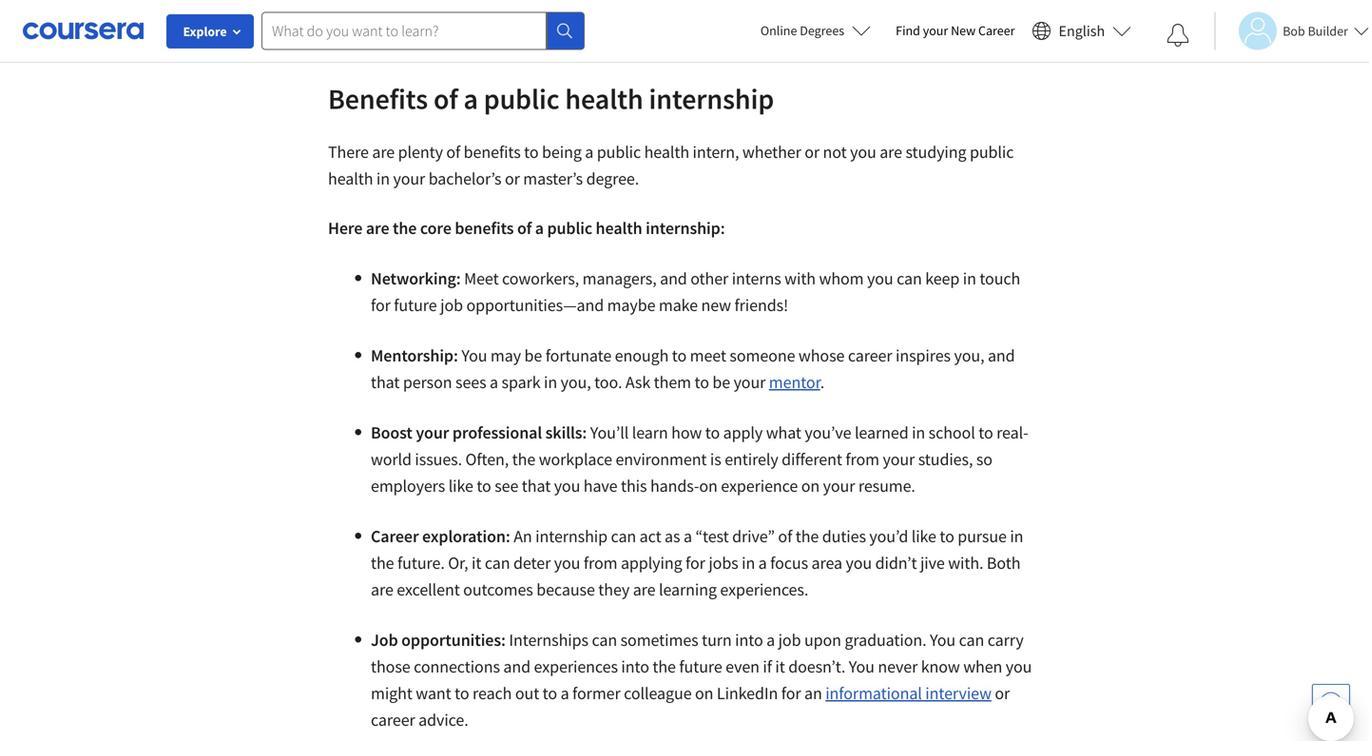 Task type: describe. For each thing, give the bounding box(es) containing it.
upon
[[805, 629, 842, 651]]

graduation.
[[845, 629, 927, 651]]

it inside 'internships can sometimes turn into a job upon graduation. you can carry those connections and experiences into the future even if it doesn't. you never know when you might want to reach out to a former colleague on linkedin for an'
[[776, 656, 786, 677]]

spark
[[502, 372, 541, 393]]

entirely
[[725, 449, 779, 470]]

want
[[416, 683, 452, 704]]

colleague
[[624, 683, 692, 704]]

often,
[[466, 449, 509, 470]]

1 vertical spatial career
[[371, 526, 419, 547]]

being
[[542, 141, 582, 163]]

online degrees
[[761, 22, 845, 39]]

an internship can act as a "test drive" of the duties you'd like to pursue in the future. or, it can deter you from applying for jobs in a focus area you didn't jive with. both are excellent outcomes because they are learning experiences.
[[371, 526, 1024, 600]]

person
[[403, 372, 452, 393]]

carry
[[988, 629, 1024, 651]]

didn't
[[876, 552, 918, 574]]

it inside an internship can act as a "test drive" of the duties you'd like to pursue in the future. or, it can deter you from applying for jobs in a focus area you didn't jive with. both are excellent outcomes because they are learning experiences.
[[472, 552, 482, 574]]

you inside the meet coworkers, managers, and other interns with whom you can keep in touch for future job opportunities—and maybe make new friends!
[[868, 268, 894, 289]]

show notifications image
[[1167, 24, 1190, 47]]

builder
[[1309, 22, 1349, 39]]

experience
[[721, 475, 798, 497]]

you'll
[[591, 422, 629, 443]]

plenty
[[398, 141, 443, 163]]

not
[[823, 141, 847, 163]]

public right studying
[[970, 141, 1014, 163]]

on inside 'internships can sometimes turn into a job upon graduation. you can carry those connections and experiences into the future even if it doesn't. you never know when you might want to reach out to a former colleague on linkedin for an'
[[695, 683, 714, 704]]

are down applying at left
[[633, 579, 656, 600]]

an
[[514, 526, 532, 547]]

whom
[[820, 268, 864, 289]]

inspires
[[896, 345, 951, 366]]

public down 'master's'
[[547, 217, 593, 239]]

1 vertical spatial you,
[[561, 372, 591, 393]]

can up the 'when'
[[959, 629, 985, 651]]

this
[[621, 475, 647, 497]]

enough
[[615, 345, 669, 366]]

with
[[785, 268, 816, 289]]

make
[[659, 294, 698, 316]]

boost
[[371, 422, 413, 443]]

are left studying
[[880, 141, 903, 163]]

and inside you may be fortunate enough to meet someone whose career inspires you, and that person sees a spark in you, too. ask them to be your
[[988, 345, 1016, 366]]

find
[[896, 22, 921, 39]]

drive"
[[733, 526, 775, 547]]

from inside an internship can act as a "test drive" of the duties you'd like to pursue in the future. or, it can deter you from applying for jobs in a focus area you didn't jive with. both are excellent outcomes because they are learning experiences.
[[584, 552, 618, 574]]

to down 'meet'
[[695, 372, 710, 393]]

intern,
[[693, 141, 740, 163]]

english button
[[1025, 0, 1140, 62]]

are left excellent
[[371, 579, 394, 600]]

master's
[[523, 168, 583, 189]]

health up being
[[565, 81, 644, 117]]

health down degree. at the left top of page
[[596, 217, 643, 239]]

you inside you'll learn how to apply what you've learned in school to real- world issues. often, the workplace environment is entirely different from your studies, so employers like to see that you have this hands-on experience on your resume.
[[554, 475, 581, 497]]

see
[[495, 475, 519, 497]]

2 horizontal spatial you
[[930, 629, 956, 651]]

a up coworkers,
[[535, 217, 544, 239]]

bob
[[1284, 22, 1306, 39]]

school
[[929, 422, 976, 443]]

2 vertical spatial you
[[849, 656, 875, 677]]

to right the out
[[543, 683, 558, 704]]

internship inside an internship can act as a "test drive" of the duties you'd like to pursue in the future. or, it can deter you from applying for jobs in a focus area you didn't jive with. both are excellent outcomes because they are learning experiences.
[[536, 526, 608, 547]]

professional
[[453, 422, 542, 443]]

job inside 'internships can sometimes turn into a job upon graduation. you can carry those connections and experiences into the future even if it doesn't. you never know when you might want to reach out to a former colleague on linkedin for an'
[[779, 629, 801, 651]]

experiences
[[534, 656, 618, 677]]

interview
[[926, 683, 992, 704]]

bob builder button
[[1215, 12, 1370, 50]]

and inside the meet coworkers, managers, and other interns with whom you can keep in touch for future job opportunities—and maybe make new friends!
[[660, 268, 688, 289]]

bachelor's
[[429, 168, 502, 189]]

to inside there are plenty of benefits to being a public health intern, whether or not you are studying public health in your bachelor's or master's degree.
[[524, 141, 539, 163]]

have
[[584, 475, 618, 497]]

in inside the meet coworkers, managers, and other interns with whom you can keep in touch for future job opportunities—and maybe make new friends!
[[963, 268, 977, 289]]

never
[[878, 656, 918, 677]]

employers
[[371, 475, 445, 497]]

if
[[763, 656, 772, 677]]

networking:
[[371, 268, 464, 289]]

both
[[987, 552, 1021, 574]]

so
[[977, 449, 993, 470]]

that inside you may be fortunate enough to meet someone whose career inspires you, and that person sees a spark in you, too. ask them to be your
[[371, 372, 400, 393]]

benefits for to
[[464, 141, 521, 163]]

health left intern,
[[645, 141, 690, 163]]

a right as
[[684, 526, 693, 547]]

health down there on the top left of page
[[328, 168, 373, 189]]

can inside the meet coworkers, managers, and other interns with whom you can keep in touch for future job opportunities—and maybe make new friends!
[[897, 268, 923, 289]]

can left the act
[[611, 526, 637, 547]]

a up bachelor's
[[464, 81, 478, 117]]

to down 'connections'
[[455, 683, 470, 704]]

studying
[[906, 141, 967, 163]]

job inside the meet coworkers, managers, and other interns with whom you can keep in touch for future job opportunities—and maybe make new friends!
[[441, 294, 463, 316]]

on down different
[[802, 475, 820, 497]]

are right the here
[[366, 217, 390, 239]]

mentor .
[[769, 372, 825, 393]]

What do you want to learn? text field
[[262, 12, 547, 50]]

can up experiences on the bottom left
[[592, 629, 618, 651]]

you inside you may be fortunate enough to meet someone whose career inspires you, and that person sees a spark in you, too. ask them to be your
[[462, 345, 487, 366]]

informational interview link
[[826, 683, 992, 704]]

or career advice.
[[371, 683, 1011, 731]]

maybe
[[608, 294, 656, 316]]

you inside there are plenty of benefits to being a public health intern, whether or not you are studying public health in your bachelor's or master's degree.
[[851, 141, 877, 163]]

explore button
[[166, 14, 254, 49]]

you've
[[805, 422, 852, 443]]

your inside there are plenty of benefits to being a public health intern, whether or not you are studying public health in your bachelor's or master's degree.
[[393, 168, 425, 189]]

of inside there are plenty of benefits to being a public health intern, whether or not you are studying public health in your bachelor's or master's degree.
[[447, 141, 461, 163]]

0 vertical spatial internship
[[649, 81, 775, 117]]

help center image
[[1320, 692, 1343, 714]]

degrees
[[800, 22, 845, 39]]

the inside you'll learn how to apply what you've learned in school to real- world issues. often, the workplace environment is entirely different from your studies, so employers like to see that you have this hands-on experience on your resume.
[[512, 449, 536, 470]]

what
[[766, 422, 802, 443]]

someone
[[730, 345, 796, 366]]

internships can sometimes turn into a job upon graduation. you can carry those connections and experiences into the future even if it doesn't. you never know when you might want to reach out to a former colleague on linkedin for an
[[371, 629, 1033, 704]]

that inside you'll learn how to apply what you've learned in school to real- world issues. often, the workplace environment is entirely different from your studies, so employers like to see that you have this hands-on experience on your resume.
[[522, 475, 551, 497]]

learning
[[659, 579, 717, 600]]

0 vertical spatial be
[[525, 345, 542, 366]]

experiences.
[[721, 579, 809, 600]]

out
[[515, 683, 540, 704]]

your right find
[[924, 22, 949, 39]]

reach
[[473, 683, 512, 704]]

turn
[[702, 629, 732, 651]]

new
[[702, 294, 732, 316]]

whose
[[799, 345, 845, 366]]

a up if
[[767, 629, 775, 651]]

as
[[665, 526, 681, 547]]

from inside you'll learn how to apply what you've learned in school to real- world issues. often, the workplace environment is entirely different from your studies, so employers like to see that you have this hands-on experience on your resume.
[[846, 449, 880, 470]]

informational
[[826, 683, 923, 704]]

there
[[328, 141, 369, 163]]

act
[[640, 526, 662, 547]]

your down different
[[824, 475, 856, 497]]

find your new career
[[896, 22, 1016, 39]]

career exploration:
[[371, 526, 514, 547]]

0 vertical spatial or
[[805, 141, 820, 163]]

former
[[573, 683, 621, 704]]

public up being
[[484, 81, 560, 117]]

with.
[[949, 552, 984, 574]]



Task type: vqa. For each thing, say whether or not it's contained in the screenshot.
know
yes



Task type: locate. For each thing, give the bounding box(es) containing it.
you right whom
[[868, 268, 894, 289]]

2 horizontal spatial and
[[988, 345, 1016, 366]]

pursue
[[958, 526, 1007, 547]]

2 horizontal spatial or
[[995, 683, 1011, 704]]

and down touch on the top of page
[[988, 345, 1016, 366]]

that
[[371, 372, 400, 393], [522, 475, 551, 497]]

a right being
[[585, 141, 594, 163]]

for inside an internship can act as a "test drive" of the duties you'd like to pursue in the future. or, it can deter you from applying for jobs in a focus area you didn't jive with. both are excellent outcomes because they are learning experiences.
[[686, 552, 706, 574]]

1 vertical spatial future
[[680, 656, 723, 677]]

your down plenty
[[393, 168, 425, 189]]

future.
[[398, 552, 445, 574]]

mentor
[[769, 372, 821, 393]]

that right see
[[522, 475, 551, 497]]

sees
[[456, 372, 487, 393]]

different
[[782, 449, 843, 470]]

1 horizontal spatial career
[[848, 345, 893, 366]]

job down networking:
[[441, 294, 463, 316]]

public up degree. at the left top of page
[[597, 141, 641, 163]]

excellent
[[397, 579, 460, 600]]

linkedin
[[717, 683, 778, 704]]

ask
[[626, 372, 651, 393]]

future down networking:
[[394, 294, 437, 316]]

or left not
[[805, 141, 820, 163]]

how
[[672, 422, 702, 443]]

1 horizontal spatial from
[[846, 449, 880, 470]]

1 horizontal spatial and
[[660, 268, 688, 289]]

a inside you may be fortunate enough to meet someone whose career inspires you, and that person sees a spark in you, too. ask them to be your
[[490, 372, 499, 393]]

career down 'might'
[[371, 709, 415, 731]]

they
[[599, 579, 630, 600]]

1 vertical spatial from
[[584, 552, 618, 574]]

apply
[[724, 422, 763, 443]]

in inside you may be fortunate enough to meet someone whose career inspires you, and that person sees a spark in you, too. ask them to be your
[[544, 372, 558, 393]]

0 vertical spatial that
[[371, 372, 400, 393]]

0 horizontal spatial internship
[[536, 526, 608, 547]]

1 horizontal spatial job
[[779, 629, 801, 651]]

1 horizontal spatial future
[[680, 656, 723, 677]]

0 vertical spatial you
[[462, 345, 487, 366]]

you may be fortunate enough to meet someone whose career inspires you, and that person sees a spark in you, too. ask them to be your
[[371, 345, 1016, 393]]

resume.
[[859, 475, 916, 497]]

know
[[922, 656, 961, 677]]

studies,
[[919, 449, 974, 470]]

opportunities—and
[[467, 294, 604, 316]]

1 horizontal spatial or
[[805, 141, 820, 163]]

learned
[[855, 422, 909, 443]]

and
[[660, 268, 688, 289], [988, 345, 1016, 366], [504, 656, 531, 677]]

career
[[848, 345, 893, 366], [371, 709, 415, 731]]

job
[[441, 294, 463, 316], [779, 629, 801, 651]]

find your new career link
[[887, 19, 1025, 43]]

0 vertical spatial from
[[846, 449, 880, 470]]

a left focus
[[759, 552, 767, 574]]

future down turn on the bottom
[[680, 656, 723, 677]]

environment
[[616, 449, 707, 470]]

hands-
[[651, 475, 700, 497]]

you up the because
[[554, 552, 581, 574]]

for up the learning
[[686, 552, 706, 574]]

.
[[821, 372, 825, 393]]

you down carry
[[1006, 656, 1033, 677]]

in right jobs
[[742, 552, 756, 574]]

0 horizontal spatial that
[[371, 372, 400, 393]]

0 vertical spatial into
[[736, 629, 764, 651]]

benefits
[[328, 81, 428, 117]]

like down issues.
[[449, 475, 474, 497]]

the left future.
[[371, 552, 394, 574]]

to left being
[[524, 141, 539, 163]]

1 horizontal spatial it
[[776, 656, 786, 677]]

of
[[434, 81, 458, 117], [447, 141, 461, 163], [517, 217, 532, 239], [779, 526, 793, 547]]

0 vertical spatial and
[[660, 268, 688, 289]]

sometimes
[[621, 629, 699, 651]]

connections
[[414, 656, 500, 677]]

like inside an internship can act as a "test drive" of the duties you'd like to pursue in the future. or, it can deter you from applying for jobs in a focus area you didn't jive with. both are excellent outcomes because they are learning experiences.
[[912, 526, 937, 547]]

too.
[[595, 372, 622, 393]]

meet
[[690, 345, 727, 366]]

for inside 'internships can sometimes turn into a job upon graduation. you can carry those connections and experiences into the future even if it doesn't. you never know when you might want to reach out to a former colleague on linkedin for an'
[[782, 683, 802, 704]]

0 horizontal spatial or
[[505, 168, 520, 189]]

to right how
[[706, 422, 720, 443]]

learn
[[632, 422, 668, 443]]

2 horizontal spatial for
[[782, 683, 802, 704]]

you'd
[[870, 526, 909, 547]]

2 vertical spatial for
[[782, 683, 802, 704]]

0 horizontal spatial for
[[371, 294, 391, 316]]

None search field
[[262, 12, 585, 50]]

or down the 'when'
[[995, 683, 1011, 704]]

into up the even
[[736, 629, 764, 651]]

be down 'meet'
[[713, 372, 731, 393]]

fortunate
[[546, 345, 612, 366]]

or,
[[448, 552, 469, 574]]

on down is
[[700, 475, 718, 497]]

meet coworkers, managers, and other interns with whom you can keep in touch for future job opportunities—and maybe make new friends!
[[371, 268, 1021, 316]]

2 vertical spatial or
[[995, 683, 1011, 704]]

into
[[736, 629, 764, 651], [622, 656, 650, 677]]

informational interview
[[826, 683, 992, 704]]

to inside an internship can act as a "test drive" of the duties you'd like to pursue in the future. or, it can deter you from applying for jobs in a focus area you didn't jive with. both are excellent outcomes because they are learning experiences.
[[940, 526, 955, 547]]

for down networking:
[[371, 294, 391, 316]]

when
[[964, 656, 1003, 677]]

1 horizontal spatial into
[[736, 629, 764, 651]]

or inside or career advice.
[[995, 683, 1011, 704]]

like up jive
[[912, 526, 937, 547]]

mentorship:
[[371, 345, 462, 366]]

you right not
[[851, 141, 877, 163]]

a down experiences on the bottom left
[[561, 683, 569, 704]]

be right 'may'
[[525, 345, 542, 366]]

0 horizontal spatial you
[[462, 345, 487, 366]]

and up the out
[[504, 656, 531, 677]]

benefits right core
[[455, 217, 514, 239]]

of inside an internship can act as a "test drive" of the duties you'd like to pursue in the future. or, it can deter you from applying for jobs in a focus area you didn't jive with. both are excellent outcomes because they are learning experiences.
[[779, 526, 793, 547]]

1 vertical spatial be
[[713, 372, 731, 393]]

1 vertical spatial for
[[686, 552, 706, 574]]

0 horizontal spatial you,
[[561, 372, 591, 393]]

0 horizontal spatial job
[[441, 294, 463, 316]]

and up make
[[660, 268, 688, 289]]

touch
[[980, 268, 1021, 289]]

because
[[537, 579, 595, 600]]

0 vertical spatial career
[[848, 345, 893, 366]]

internship up intern,
[[649, 81, 775, 117]]

1 horizontal spatial be
[[713, 372, 731, 393]]

from up the they
[[584, 552, 618, 574]]

you down workplace
[[554, 475, 581, 497]]

career
[[979, 22, 1016, 39], [371, 526, 419, 547]]

a inside there are plenty of benefits to being a public health intern, whether or not you are studying public health in your bachelor's or master's degree.
[[585, 141, 594, 163]]

can up outcomes
[[485, 552, 510, 574]]

can left keep
[[897, 268, 923, 289]]

core
[[420, 217, 452, 239]]

to left see
[[477, 475, 492, 497]]

to up jive
[[940, 526, 955, 547]]

1 vertical spatial internship
[[536, 526, 608, 547]]

1 vertical spatial and
[[988, 345, 1016, 366]]

opportunities:
[[402, 629, 506, 651]]

1 horizontal spatial that
[[522, 475, 551, 497]]

you, down fortunate
[[561, 372, 591, 393]]

friends!
[[735, 294, 789, 316]]

benefits inside there are plenty of benefits to being a public health intern, whether or not you are studying public health in your bachelor's or master's degree.
[[464, 141, 521, 163]]

jobs
[[709, 552, 739, 574]]

benefits for of
[[455, 217, 514, 239]]

0 horizontal spatial future
[[394, 294, 437, 316]]

your up issues.
[[416, 422, 449, 443]]

0 horizontal spatial it
[[472, 552, 482, 574]]

1 vertical spatial that
[[522, 475, 551, 497]]

internship up deter
[[536, 526, 608, 547]]

it right or,
[[472, 552, 482, 574]]

public
[[484, 81, 560, 117], [597, 141, 641, 163], [970, 141, 1014, 163], [547, 217, 593, 239]]

you up know
[[930, 629, 956, 651]]

career right new
[[979, 22, 1016, 39]]

in inside there are plenty of benefits to being a public health intern, whether or not you are studying public health in your bachelor's or master's degree.
[[377, 168, 390, 189]]

1 vertical spatial job
[[779, 629, 801, 651]]

career right whose
[[848, 345, 893, 366]]

an
[[805, 683, 823, 704]]

world
[[371, 449, 412, 470]]

0 vertical spatial you,
[[955, 345, 985, 366]]

health
[[565, 81, 644, 117], [645, 141, 690, 163], [328, 168, 373, 189], [596, 217, 643, 239]]

future inside the meet coworkers, managers, and other interns with whom you can keep in touch for future job opportunities—and maybe make new friends!
[[394, 294, 437, 316]]

0 horizontal spatial be
[[525, 345, 542, 366]]

1 vertical spatial or
[[505, 168, 520, 189]]

0 vertical spatial benefits
[[464, 141, 521, 163]]

your inside you may be fortunate enough to meet someone whose career inspires you, and that person sees a spark in you, too. ask them to be your
[[734, 372, 766, 393]]

interns
[[732, 268, 782, 289]]

0 vertical spatial job
[[441, 294, 463, 316]]

internship:
[[646, 217, 725, 239]]

1 horizontal spatial career
[[979, 22, 1016, 39]]

coursera image
[[23, 15, 144, 46]]

benefits up bachelor's
[[464, 141, 521, 163]]

of up plenty
[[434, 81, 458, 117]]

is
[[711, 449, 722, 470]]

the left core
[[393, 217, 417, 239]]

like
[[449, 475, 474, 497], [912, 526, 937, 547]]

it right if
[[776, 656, 786, 677]]

your down someone
[[734, 372, 766, 393]]

0 horizontal spatial career
[[371, 709, 415, 731]]

career inside find your new career link
[[979, 22, 1016, 39]]

jive
[[921, 552, 945, 574]]

in inside you'll learn how to apply what you've learned in school to real- world issues. often, the workplace environment is entirely different from your studies, so employers like to see that you have this hands-on experience on your resume.
[[912, 422, 926, 443]]

even
[[726, 656, 760, 677]]

1 horizontal spatial you,
[[955, 345, 985, 366]]

1 vertical spatial into
[[622, 656, 650, 677]]

on left linkedin
[[695, 683, 714, 704]]

1 vertical spatial benefits
[[455, 217, 514, 239]]

1 horizontal spatial like
[[912, 526, 937, 547]]

the up see
[[512, 449, 536, 470]]

of up bachelor's
[[447, 141, 461, 163]]

the down sometimes
[[653, 656, 676, 677]]

them
[[654, 372, 692, 393]]

deter
[[514, 552, 551, 574]]

0 vertical spatial like
[[449, 475, 474, 497]]

1 horizontal spatial internship
[[649, 81, 775, 117]]

in left school
[[912, 422, 926, 443]]

to left real-
[[979, 422, 994, 443]]

you'll learn how to apply what you've learned in school to real- world issues. often, the workplace environment is entirely different from your studies, so employers like to see that you have this hands-on experience on your resume.
[[371, 422, 1029, 497]]

your up resume.
[[883, 449, 915, 470]]

workplace
[[539, 449, 613, 470]]

into up colleague
[[622, 656, 650, 677]]

0 horizontal spatial from
[[584, 552, 618, 574]]

the inside 'internships can sometimes turn into a job upon graduation. you can carry those connections and experiences into the future even if it doesn't. you never know when you might want to reach out to a former colleague on linkedin for an'
[[653, 656, 676, 677]]

you down the "duties"
[[846, 552, 872, 574]]

in right spark
[[544, 372, 558, 393]]

for inside the meet coworkers, managers, and other interns with whom you can keep in touch for future job opportunities—and maybe make new friends!
[[371, 294, 391, 316]]

are right there on the top left of page
[[372, 141, 395, 163]]

job left upon
[[779, 629, 801, 651]]

0 horizontal spatial like
[[449, 475, 474, 497]]

from down learned
[[846, 449, 880, 470]]

career inside you may be fortunate enough to meet someone whose career inspires you, and that person sees a spark in you, too. ask them to be your
[[848, 345, 893, 366]]

the up focus
[[796, 526, 819, 547]]

of up focus
[[779, 526, 793, 547]]

that down mentorship:
[[371, 372, 400, 393]]

1 horizontal spatial you
[[849, 656, 875, 677]]

you up "informational"
[[849, 656, 875, 677]]

may
[[491, 345, 521, 366]]

coworkers,
[[502, 268, 580, 289]]

meet
[[464, 268, 499, 289]]

1 vertical spatial it
[[776, 656, 786, 677]]

1 vertical spatial career
[[371, 709, 415, 731]]

you inside 'internships can sometimes turn into a job upon graduation. you can carry those connections and experiences into the future even if it doesn't. you never know when you might want to reach out to a former colleague on linkedin for an'
[[1006, 656, 1033, 677]]

you up sees
[[462, 345, 487, 366]]

in down benefits
[[377, 168, 390, 189]]

0 vertical spatial future
[[394, 294, 437, 316]]

0 horizontal spatial and
[[504, 656, 531, 677]]

in
[[377, 168, 390, 189], [963, 268, 977, 289], [544, 372, 558, 393], [912, 422, 926, 443], [1011, 526, 1024, 547], [742, 552, 756, 574]]

you, right inspires on the right top
[[955, 345, 985, 366]]

or
[[805, 141, 820, 163], [505, 168, 520, 189], [995, 683, 1011, 704]]

you,
[[955, 345, 985, 366], [561, 372, 591, 393]]

1 vertical spatial you
[[930, 629, 956, 651]]

in up both
[[1011, 526, 1024, 547]]

to up them on the bottom
[[672, 345, 687, 366]]

career inside or career advice.
[[371, 709, 415, 731]]

like inside you'll learn how to apply what you've learned in school to real- world issues. often, the workplace environment is entirely different from your studies, so employers like to see that you have this hands-on experience on your resume.
[[449, 475, 474, 497]]

0 vertical spatial it
[[472, 552, 482, 574]]

and inside 'internships can sometimes turn into a job upon graduation. you can carry those connections and experiences into the future even if it doesn't. you never know when you might want to reach out to a former colleague on linkedin for an'
[[504, 656, 531, 677]]

here are the core benefits of a public health internship:
[[328, 217, 725, 239]]

there are plenty of benefits to being a public health intern, whether or not you are studying public health in your bachelor's or master's degree.
[[328, 141, 1014, 189]]

0 vertical spatial for
[[371, 294, 391, 316]]

for left an
[[782, 683, 802, 704]]

duties
[[823, 526, 867, 547]]

2 vertical spatial and
[[504, 656, 531, 677]]

in right keep
[[963, 268, 977, 289]]

"test
[[696, 526, 729, 547]]

0 horizontal spatial into
[[622, 656, 650, 677]]

1 horizontal spatial for
[[686, 552, 706, 574]]

0 horizontal spatial career
[[371, 526, 419, 547]]

0 vertical spatial career
[[979, 22, 1016, 39]]

a right sees
[[490, 372, 499, 393]]

or left 'master's'
[[505, 168, 520, 189]]

1 vertical spatial like
[[912, 526, 937, 547]]

exploration:
[[422, 526, 511, 547]]

of up coworkers,
[[517, 217, 532, 239]]

future inside 'internships can sometimes turn into a job upon graduation. you can carry those connections and experiences into the future even if it doesn't. you never know when you might want to reach out to a former colleague on linkedin for an'
[[680, 656, 723, 677]]



